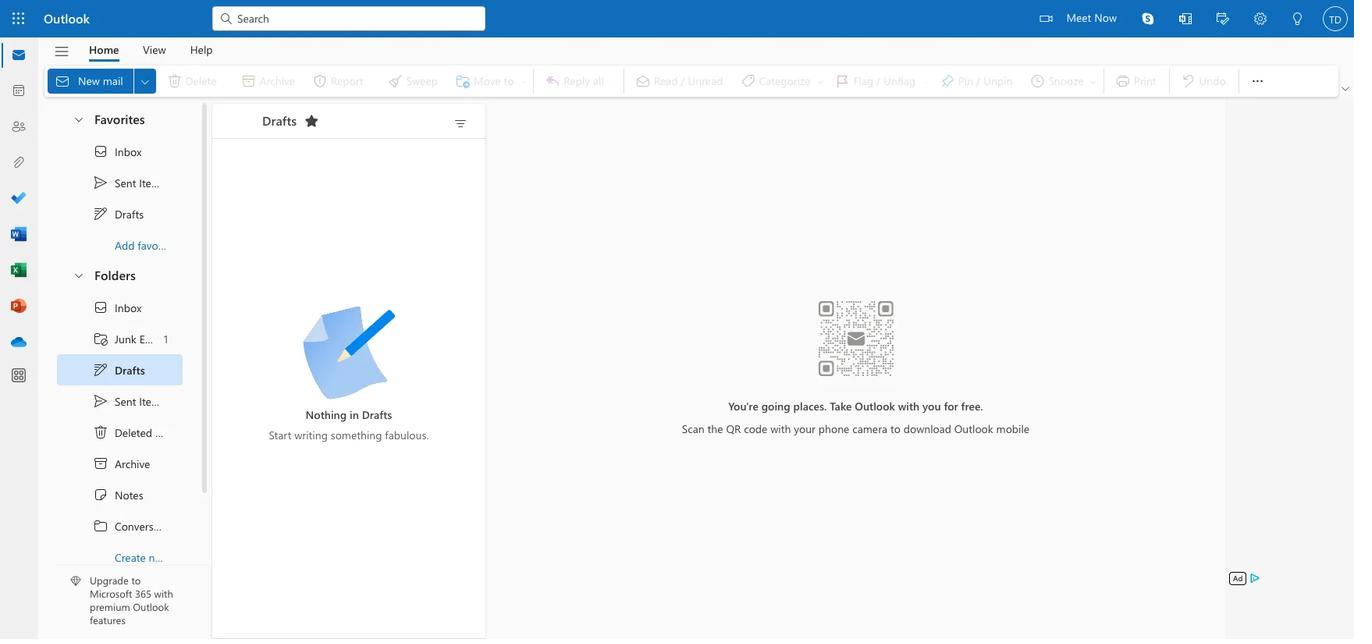 Task type: vqa. For each thing, say whether or not it's contained in the screenshot.
Calendar image at the left of the page
yes



Task type: locate. For each thing, give the bounding box(es) containing it.
 tree item
[[57, 198, 183, 230], [57, 355, 183, 386]]

 button
[[65, 105, 91, 134], [65, 261, 91, 290]]

365
[[135, 587, 151, 601]]

1 vertical spatial  inbox
[[93, 300, 142, 315]]

0 vertical spatial 
[[139, 75, 151, 88]]

add
[[115, 238, 135, 253]]

application
[[0, 0, 1355, 640]]

nothing in drafts start writing something fabulous.
[[269, 407, 429, 442]]

folder
[[172, 550, 200, 565]]

 tree item down favorites
[[57, 136, 183, 167]]

2 vertical spatial 
[[73, 269, 85, 282]]

you're
[[729, 399, 759, 413]]

to down create
[[131, 574, 141, 588]]

sent up add
[[115, 175, 136, 190]]

deleted
[[115, 425, 152, 440]]

help button
[[179, 37, 225, 62]]

2  drafts from the top
[[93, 362, 145, 378]]

message list section
[[212, 100, 486, 639]]

0 vertical spatial  inbox
[[93, 144, 142, 159]]

to right camera
[[891, 421, 901, 436]]

0 vertical spatial  tree item
[[57, 167, 183, 198]]

sent
[[115, 175, 136, 190], [115, 394, 136, 409]]

1  tree item from the top
[[57, 136, 183, 167]]

onedrive image
[[11, 335, 27, 351]]

 inside favorites tree
[[93, 175, 109, 191]]

items up favorite
[[139, 175, 166, 190]]

1 vertical spatial  sent items
[[93, 394, 166, 409]]

1 vertical spatial with
[[771, 421, 791, 436]]

 new mail
[[55, 73, 123, 89]]

download
[[904, 421, 952, 436]]

0 vertical spatial 
[[93, 144, 109, 159]]


[[304, 113, 320, 129]]

items right deleted
[[155, 425, 182, 440]]

 for favorites
[[73, 113, 85, 125]]

2 vertical spatial items
[[155, 425, 182, 440]]

 inside favorites tree item
[[73, 113, 85, 125]]

 tree item up deleted
[[57, 386, 183, 417]]

drafts down  junk email 1
[[115, 363, 145, 378]]

take
[[830, 399, 852, 413]]

 drafts up the add favorite tree item at the top of page
[[93, 206, 144, 222]]

2  tree item from the top
[[57, 292, 183, 323]]

0 vertical spatial to
[[891, 421, 901, 436]]

1 vertical spatial  tree item
[[57, 292, 183, 323]]

 drafts
[[93, 206, 144, 222], [93, 362, 145, 378]]

0 vertical spatial with
[[899, 399, 920, 413]]

2  inbox from the top
[[93, 300, 142, 315]]

 junk email 1
[[93, 331, 168, 347]]

 up 
[[93, 300, 109, 315]]

0 vertical spatial  button
[[65, 105, 91, 134]]

tab list containing home
[[77, 37, 225, 62]]

mail
[[103, 73, 123, 88]]

start
[[269, 428, 292, 442]]

 button
[[1205, 0, 1242, 40]]

0 vertical spatial items
[[139, 175, 166, 190]]

scan
[[682, 421, 705, 436]]

outlook inside upgrade to microsoft 365 with premium outlook features
[[133, 601, 169, 614]]

 down favorites tree item
[[93, 144, 109, 159]]

outlook up  'button'
[[44, 10, 90, 27]]

1  sent items from the top
[[93, 175, 166, 191]]

outlook right premium
[[133, 601, 169, 614]]

calendar image
[[11, 84, 27, 99]]

drafts inside tree
[[115, 363, 145, 378]]

2  tree item from the top
[[57, 386, 183, 417]]

2  sent items from the top
[[93, 394, 166, 409]]

items for  'tree item'
[[155, 425, 182, 440]]

 inbox for 1st  tree item
[[93, 144, 142, 159]]

 tree item inside tree
[[57, 386, 183, 417]]


[[93, 144, 109, 159], [93, 300, 109, 315]]

 tree item up add
[[57, 198, 183, 230]]

 sent items inside favorites tree
[[93, 175, 166, 191]]

home button
[[77, 37, 131, 62]]

items up  deleted items
[[139, 394, 166, 409]]

meet now
[[1067, 10, 1117, 25]]


[[93, 518, 109, 534]]

 tree item up the add favorite tree item at the top of page
[[57, 167, 183, 198]]

view button
[[131, 37, 178, 62]]

 drafts inside favorites tree
[[93, 206, 144, 222]]

2  tree item from the top
[[57, 355, 183, 386]]

home
[[89, 42, 119, 57]]

powerpoint image
[[11, 299, 27, 315]]

1 vertical spatial  tree item
[[57, 355, 183, 386]]

 sent items
[[93, 175, 166, 191], [93, 394, 166, 409]]

more apps image
[[11, 369, 27, 384]]

 tree item up junk
[[57, 292, 183, 323]]

 inside folders "tree item"
[[73, 269, 85, 282]]

with left the you at the right bottom of the page
[[899, 399, 920, 413]]

drafts
[[262, 112, 297, 128], [115, 207, 144, 221], [115, 363, 145, 378], [362, 407, 392, 422]]

with
[[899, 399, 920, 413], [771, 421, 791, 436], [154, 587, 173, 601]]

tab list
[[77, 37, 225, 62]]

1 vertical spatial 
[[73, 113, 85, 125]]

meet
[[1067, 10, 1092, 25]]

 down 
[[93, 362, 109, 378]]

0 vertical spatial sent
[[115, 175, 136, 190]]

2 sent from the top
[[115, 394, 136, 409]]

items for  tree item within tree
[[139, 394, 166, 409]]

 button
[[46, 38, 77, 65]]

1 sent from the top
[[115, 175, 136, 190]]

2 inbox from the top
[[115, 300, 142, 315]]

 notes
[[93, 487, 143, 503]]

 button left folders
[[65, 261, 91, 290]]

0 horizontal spatial with
[[154, 587, 173, 601]]

junk
[[115, 331, 137, 346]]


[[93, 425, 109, 440]]


[[1180, 12, 1192, 25]]

 sent items up add
[[93, 175, 166, 191]]

with down going
[[771, 421, 791, 436]]

 button
[[299, 109, 324, 134]]

 button for folders
[[65, 261, 91, 290]]

1 vertical spatial sent
[[115, 394, 136, 409]]

 down  new mail
[[73, 113, 85, 125]]

 tree item
[[57, 167, 183, 198], [57, 386, 183, 417]]

1  inbox from the top
[[93, 144, 142, 159]]

items for 2nd  tree item from the bottom of the page
[[139, 175, 166, 190]]

1  button from the top
[[65, 105, 91, 134]]

in
[[350, 407, 359, 422]]

create new folder tree item
[[57, 542, 200, 573]]

with inside upgrade to microsoft 365 with premium outlook features
[[154, 587, 173, 601]]

 tree item
[[57, 136, 183, 167], [57, 292, 183, 323]]

items inside  deleted items
[[155, 425, 182, 440]]

2  button from the top
[[65, 261, 91, 290]]

to inside upgrade to microsoft 365 with premium outlook features
[[131, 574, 141, 588]]

drafts left the  'button'
[[262, 112, 297, 128]]

1 inbox from the top
[[115, 144, 142, 159]]

going
[[762, 399, 791, 413]]

items inside favorites tree
[[139, 175, 166, 190]]

 button inside favorites tree item
[[65, 105, 91, 134]]

 tree item
[[57, 417, 183, 448]]

writing
[[295, 428, 328, 442]]

0 vertical spatial  tree item
[[57, 198, 183, 230]]

 inbox
[[93, 144, 142, 159], [93, 300, 142, 315]]

1 vertical spatial 
[[93, 300, 109, 315]]

 inbox down folders "tree item"
[[93, 300, 142, 315]]

 inbox inside tree
[[93, 300, 142, 315]]


[[139, 75, 151, 88], [73, 113, 85, 125], [73, 269, 85, 282]]

drafts inside drafts 
[[262, 112, 297, 128]]

 drafts inside tree
[[93, 362, 145, 378]]

2 horizontal spatial with
[[899, 399, 920, 413]]

sent up  'tree item'
[[115, 394, 136, 409]]

add favorite tree item
[[57, 230, 183, 261]]

2  from the top
[[93, 394, 109, 409]]

 archive
[[93, 456, 150, 472]]

1 vertical spatial  button
[[65, 261, 91, 290]]


[[93, 206, 109, 222], [93, 362, 109, 378]]

 inbox inside favorites tree
[[93, 144, 142, 159]]

excel image
[[11, 263, 27, 279]]

to
[[891, 421, 901, 436], [131, 574, 141, 588]]

1  from the top
[[93, 175, 109, 191]]

code
[[744, 421, 768, 436]]

drafts up add
[[115, 207, 144, 221]]

 button down  new mail
[[65, 105, 91, 134]]

1 vertical spatial  drafts
[[93, 362, 145, 378]]

 button
[[1130, 0, 1167, 37]]

something
[[331, 428, 382, 442]]

outlook
[[44, 10, 90, 27], [855, 399, 896, 413], [955, 421, 994, 436], [133, 601, 169, 614]]

 inbox down favorites tree item
[[93, 144, 142, 159]]

account manager for test dummy image
[[1324, 6, 1349, 31]]

to do image
[[11, 191, 27, 207]]

inbox down favorites tree item
[[115, 144, 142, 159]]

drafts 
[[262, 112, 320, 129]]

 up the add favorite tree item at the top of page
[[93, 206, 109, 222]]

outlook up camera
[[855, 399, 896, 413]]

microsoft
[[90, 587, 132, 601]]

help
[[190, 42, 213, 57]]

camera
[[853, 421, 888, 436]]

drafts right in
[[362, 407, 392, 422]]

 inside favorites tree
[[93, 206, 109, 222]]

1 vertical spatial 
[[93, 394, 109, 409]]

1  from the top
[[93, 144, 109, 159]]

0 vertical spatial inbox
[[115, 144, 142, 159]]

 right mail
[[139, 75, 151, 88]]

0 vertical spatial 
[[93, 175, 109, 191]]

0 horizontal spatial to
[[131, 574, 141, 588]]

 button inside folders "tree item"
[[65, 261, 91, 290]]

tree
[[57, 292, 200, 573]]

word image
[[11, 227, 27, 243]]

 sent items up deleted
[[93, 394, 166, 409]]

tree containing 
[[57, 292, 200, 573]]

items
[[139, 175, 166, 190], [139, 394, 166, 409], [155, 425, 182, 440]]

0 vertical spatial 
[[93, 206, 109, 222]]

 tree item down junk
[[57, 355, 183, 386]]

0 vertical spatial  drafts
[[93, 206, 144, 222]]

 for folders
[[73, 269, 85, 282]]

1 horizontal spatial to
[[891, 421, 901, 436]]

1 vertical spatial items
[[139, 394, 166, 409]]

you
[[923, 399, 941, 413]]

 button
[[1280, 0, 1317, 40]]

 button
[[1167, 0, 1205, 40]]

folders
[[94, 267, 136, 283]]

1 vertical spatial to
[[131, 574, 141, 588]]

1  drafts from the top
[[93, 206, 144, 222]]

premium
[[90, 601, 130, 614]]

 left folders
[[73, 269, 85, 282]]

your
[[794, 421, 816, 436]]

2 vertical spatial with
[[154, 587, 173, 601]]

 up ''
[[93, 394, 109, 409]]


[[219, 11, 234, 27]]

1 vertical spatial inbox
[[115, 300, 142, 315]]

qr
[[727, 421, 741, 436]]

 up the add favorite tree item at the top of page
[[93, 175, 109, 191]]

1 vertical spatial 
[[93, 362, 109, 378]]


[[53, 43, 70, 60]]

1 vertical spatial  tree item
[[57, 386, 183, 417]]


[[93, 487, 109, 503]]

 search field
[[212, 0, 486, 35]]

files image
[[11, 155, 27, 171]]

 drafts down  tree item
[[93, 362, 145, 378]]

1  from the top
[[93, 206, 109, 222]]

inbox up  junk email 1
[[115, 300, 142, 315]]

tags group
[[628, 66, 1101, 97]]

 for first '' tree item from the top
[[93, 206, 109, 222]]

with right 365
[[154, 587, 173, 601]]

0 vertical spatial  sent items
[[93, 175, 166, 191]]

favorites tree
[[57, 98, 183, 261]]

 inside tree
[[93, 362, 109, 378]]

people image
[[11, 119, 27, 135]]

2  from the top
[[93, 362, 109, 378]]

0 vertical spatial  tree item
[[57, 136, 183, 167]]



Task type: describe. For each thing, give the bounding box(es) containing it.
 for second '' tree item from the top of the page
[[93, 362, 109, 378]]

create new folder
[[115, 550, 200, 565]]

you're going places. take outlook with you for free. scan the qr code with your phone camera to download outlook mobile
[[682, 399, 1030, 436]]


[[1292, 12, 1305, 25]]

 deleted items
[[93, 425, 182, 440]]

new
[[149, 550, 169, 565]]


[[55, 73, 70, 89]]

favorite
[[138, 238, 174, 253]]

outlook link
[[44, 0, 90, 37]]

 drafts for first '' tree item from the top
[[93, 206, 144, 222]]

 button
[[448, 112, 473, 134]]

the
[[708, 421, 724, 436]]

 inside tree
[[93, 394, 109, 409]]

 tree item
[[57, 323, 183, 355]]

nothing
[[306, 407, 347, 422]]

Search for email, meetings, files and more. field
[[236, 10, 476, 26]]

drafts inside favorites tree
[[115, 207, 144, 221]]

upgrade
[[90, 574, 129, 588]]

move & delete group
[[48, 66, 530, 97]]

 button
[[1242, 0, 1280, 40]]

1 horizontal spatial with
[[771, 421, 791, 436]]

view
[[143, 42, 166, 57]]

upgrade to microsoft 365 with premium outlook features
[[90, 574, 173, 627]]

1  tree item from the top
[[57, 198, 183, 230]]


[[93, 456, 109, 472]]


[[1040, 12, 1053, 25]]


[[93, 331, 109, 347]]

 button
[[134, 69, 156, 94]]

new
[[78, 73, 100, 88]]

mail image
[[11, 48, 27, 63]]

create
[[115, 550, 146, 565]]

1
[[164, 331, 168, 346]]

 button
[[1243, 66, 1274, 97]]

sent inside tree
[[115, 394, 136, 409]]

now
[[1095, 10, 1117, 25]]

outlook banner
[[0, 0, 1355, 40]]

email
[[139, 331, 165, 346]]

places.
[[794, 399, 827, 413]]

add favorite
[[115, 238, 174, 253]]

ad
[[1234, 573, 1243, 584]]

1  tree item from the top
[[57, 167, 183, 198]]


[[453, 116, 469, 132]]

favorites tree item
[[57, 105, 183, 136]]

 tree item
[[57, 511, 183, 542]]


[[1251, 73, 1266, 89]]

inbox inside favorites tree
[[115, 144, 142, 159]]

free.
[[962, 399, 984, 413]]

features
[[90, 614, 126, 627]]

 button for favorites
[[65, 105, 91, 134]]

for
[[944, 399, 959, 413]]

 inbox for 1st  tree item from the bottom of the page
[[93, 300, 142, 315]]


[[1142, 12, 1155, 25]]


[[1342, 85, 1350, 93]]

favorites
[[94, 111, 145, 127]]


[[1255, 12, 1267, 25]]

to inside you're going places. take outlook with you for free. scan the qr code with your phone camera to download outlook mobile
[[891, 421, 901, 436]]

left-rail-appbar navigation
[[3, 37, 34, 361]]

fabulous.
[[385, 428, 429, 442]]

set your advertising preferences image
[[1250, 572, 1262, 585]]

folders tree item
[[57, 261, 183, 292]]

 inside dropdown button
[[139, 75, 151, 88]]

archive
[[115, 456, 150, 471]]

drafts heading
[[242, 104, 324, 138]]

outlook inside banner
[[44, 10, 90, 27]]

inbox inside tree
[[115, 300, 142, 315]]

drafts inside nothing in drafts start writing something fabulous.
[[362, 407, 392, 422]]

 inside favorites tree
[[93, 144, 109, 159]]

premium features image
[[70, 577, 81, 588]]

 tree item
[[57, 448, 183, 479]]


[[1217, 12, 1230, 25]]

outlook down free.
[[955, 421, 994, 436]]

notes
[[115, 488, 143, 502]]

 tree item
[[57, 479, 183, 511]]

application containing outlook
[[0, 0, 1355, 640]]

sent inside favorites tree
[[115, 175, 136, 190]]

 button
[[1339, 81, 1353, 97]]

 drafts for second '' tree item from the top of the page
[[93, 362, 145, 378]]

phone
[[819, 421, 850, 436]]

2  from the top
[[93, 300, 109, 315]]

mobile
[[997, 421, 1030, 436]]



